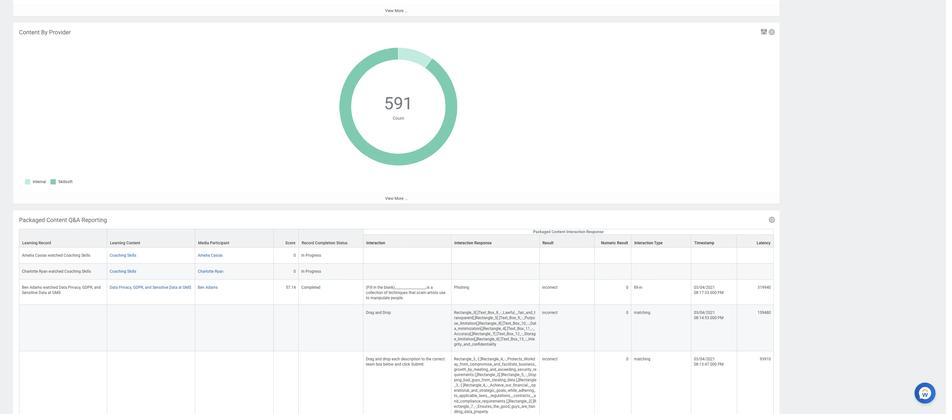 Task type: locate. For each thing, give the bounding box(es) containing it.
1 horizontal spatial privacy,
[[119, 286, 132, 290]]

learning inside popup button
[[110, 241, 125, 246]]

2 in from the top
[[301, 270, 305, 274]]

drag up team on the left of page
[[366, 357, 374, 362]]

1 incorrect from the top
[[542, 286, 558, 290]]

type
[[654, 241, 663, 246]]

configure and view chart data image
[[760, 28, 768, 36]]

rectangle_3[.]text_box_8_-_lawful__fair_and_t ransparent[,]rectangle_5[.]text_box_9_-_purpo se_limitation[,]rectangle_8[.]text_box_10_-_dat a_minimization[,]rectangle_4[.]text_box_11_-_ accuracy[,]rectangle_7[.]text_box_12_-_storag e_limitation[,]rectangle_6[.]text_box_13_-_inte grity_and_confidentiality
[[454, 311, 537, 347]]

configure content by provider image
[[769, 29, 776, 36]]

progress for amelia casias
[[306, 254, 321, 258]]

phishing
[[454, 286, 469, 290]]

ransparent[,]rectangle_5[.]text_box_9_-
[[454, 316, 523, 321]]

incorrect element
[[542, 284, 558, 290], [542, 310, 558, 316], [542, 356, 558, 362]]

cell
[[364, 248, 452, 264], [452, 248, 540, 264], [540, 248, 595, 264], [595, 248, 632, 264], [632, 248, 692, 264], [692, 248, 738, 264], [738, 248, 774, 264], [364, 264, 452, 280], [452, 264, 540, 280], [540, 264, 595, 280], [595, 264, 632, 280], [632, 264, 692, 280], [692, 264, 738, 280], [738, 264, 774, 280], [19, 305, 107, 352], [107, 305, 195, 352], [195, 305, 274, 352], [274, 305, 299, 352], [299, 305, 364, 352], [19, 352, 107, 415], [107, 352, 195, 415], [195, 352, 274, 415], [274, 352, 299, 415], [299, 352, 364, 415]]

2 view from the top
[[385, 197, 394, 201]]

1 vertical spatial coaching skills
[[110, 270, 136, 274]]

learning content
[[110, 241, 140, 246]]

learning for learning content
[[110, 241, 125, 246]]

gms inside the 'ben adams watched data privacy, gdpr, and sensitive data at gms'
[[52, 291, 61, 296]]

03/04/2021 up 08:17:33.000
[[694, 286, 715, 290]]

charlotte inside charlotte ryan link
[[198, 270, 214, 274]]

1 vertical spatial matching element
[[634, 356, 651, 362]]

casias down learning record
[[35, 254, 47, 258]]

rectangle_3_-[.]rectangle_4_-_protects_workd ay_from_compromise_and_facilitate_business_ growth_by_meeting_and_exceeding_security_re quirements.[,]rectangle_2[.]rectangle_5_-_stop ping_bad_guys_from_stealing_data.[,]rectangle _3_-[.]rectangle_6_-_achieve_our_financial__op erational_and_strategic_goals_while_adhering_ to_applicable_laws__regulations__contracts__a nd_compliance_requirements.[,]rectangle_2[.]r ectangle_7_-_ensures_the_good_guys_are_han dling_data_properly.
[[454, 357, 537, 415]]

0 vertical spatial drag
[[366, 311, 374, 316]]

0 vertical spatial more
[[395, 9, 404, 13]]

0 vertical spatial gms
[[183, 286, 191, 290]]

4 row from the top
[[19, 264, 774, 280]]

1 in from the top
[[301, 254, 305, 258]]

2 record from the left
[[302, 241, 314, 246]]

to down the collection
[[366, 296, 370, 301]]

1 view more ... from the top
[[385, 9, 408, 13]]

1 vertical spatial view more ... link
[[13, 193, 780, 204]]

0 vertical spatial sensitive
[[153, 286, 168, 290]]

in progress element for amelia casias
[[301, 252, 321, 258]]

1 vertical spatial packaged
[[533, 230, 551, 235]]

skills up ben adams watched data privacy, gdpr, and sensitive data at gms element
[[82, 270, 91, 274]]

0 vertical spatial to
[[366, 296, 370, 301]]

watched up charlotte ryan watched coaching skills element
[[48, 254, 63, 258]]

charlotte up the ben adams link on the bottom of the page
[[198, 270, 214, 274]]

0 vertical spatial incorrect element
[[542, 284, 558, 290]]

the left correct
[[426, 357, 432, 362]]

people.
[[391, 296, 404, 301]]

in progress for charlotte ryan
[[301, 270, 321, 274]]

0
[[294, 254, 296, 258], [294, 270, 296, 274], [627, 286, 629, 290], [627, 311, 629, 316], [627, 357, 629, 362]]

... inside popularity by content provider element
[[405, 9, 408, 13]]

0 vertical spatial progress
[[306, 254, 321, 258]]

0 horizontal spatial charlotte
[[22, 270, 38, 274]]

gms
[[183, 286, 191, 290], [52, 291, 61, 296]]

in for ryan
[[301, 270, 305, 274]]

2 vertical spatial pm
[[718, 363, 724, 367]]

0 horizontal spatial sensitive
[[22, 291, 38, 296]]

1 vertical spatial view
[[385, 197, 394, 201]]

2 in progress element from the top
[[301, 268, 321, 274]]

03/04/2021 for 03/04/2021 08:17:33.000 pm
[[694, 286, 715, 290]]

pm inside 03/04/2021 08:13:47.000 pm
[[718, 363, 724, 367]]

response
[[587, 230, 604, 235], [475, 241, 492, 246]]

0 vertical spatial incorrect
[[542, 286, 558, 290]]

skills
[[81, 254, 90, 258], [127, 254, 136, 258], [82, 270, 91, 274], [127, 270, 136, 274]]

timestamp
[[695, 241, 715, 246]]

... inside content by provider 'element'
[[405, 197, 408, 201]]

pm inside 03/04/2021 08:17:33.000 pm
[[718, 291, 724, 296]]

gdpr, inside the 'ben adams watched data privacy, gdpr, and sensitive data at gms'
[[82, 286, 93, 290]]

1 vertical spatial sensitive
[[22, 291, 38, 296]]

result
[[543, 241, 554, 246], [617, 241, 628, 246]]

0 vertical spatial coaching skills
[[110, 254, 136, 258]]

matching for 1st the matching element from the bottom
[[634, 357, 651, 362]]

0 horizontal spatial the
[[378, 286, 383, 290]]

view more ... inside content by provider 'element'
[[385, 197, 408, 201]]

techniques
[[389, 291, 408, 296]]

in progress up completed element
[[301, 270, 321, 274]]

0 vertical spatial coaching skills link
[[110, 252, 136, 258]]

progress
[[306, 254, 321, 258], [306, 270, 321, 274]]

2 in from the left
[[640, 286, 643, 290]]

1 privacy, from the left
[[68, 286, 81, 290]]

amelia casias watched coaching skills
[[22, 254, 90, 258]]

at left ben adams
[[178, 286, 182, 290]]

2 casias from the left
[[211, 254, 223, 258]]

record
[[39, 241, 51, 246], [302, 241, 314, 246]]

1 amelia from the left
[[22, 254, 34, 258]]

packaged up learning record
[[19, 217, 45, 224]]

0 vertical spatial matching
[[634, 311, 651, 316]]

1 vertical spatial at
[[48, 291, 51, 296]]

1 more from the top
[[395, 9, 404, 13]]

and inside the 'ben adams watched data privacy, gdpr, and sensitive data at gms'
[[94, 286, 101, 290]]

row
[[19, 229, 774, 248], [19, 235, 774, 248], [19, 248, 774, 264], [19, 264, 774, 280], [19, 280, 774, 305], [19, 305, 774, 352], [19, 352, 774, 415]]

interaction inside interaction type popup button
[[635, 241, 654, 246]]

ryan down 'amelia casias watched coaching skills'
[[39, 270, 48, 274]]

1 charlotte from the left
[[22, 270, 38, 274]]

1 vertical spatial more
[[395, 197, 404, 201]]

1 horizontal spatial the
[[426, 357, 432, 362]]

2 charlotte from the left
[[198, 270, 214, 274]]

blank)__________________is
[[384, 286, 430, 290]]

_dat
[[529, 322, 537, 326]]

1 result from the left
[[543, 241, 554, 246]]

interaction inside interaction response popup button
[[455, 241, 474, 246]]

2 row from the top
[[19, 235, 774, 248]]

view more ... inside popularity by content provider element
[[385, 9, 408, 13]]

1 03/04/2021 from the top
[[694, 286, 715, 290]]

1 vertical spatial drag
[[366, 357, 374, 362]]

watched for ryan
[[48, 270, 63, 274]]

1 matching from the top
[[634, 311, 651, 316]]

charlotte down learning record
[[22, 270, 38, 274]]

1 gdpr, from the left
[[82, 286, 93, 290]]

591 count
[[384, 94, 413, 121]]

the inside drag and drop each description to the correct team box below and click submit.
[[426, 357, 432, 362]]

2 pm from the top
[[718, 316, 724, 321]]

record inside learning record "popup button"
[[39, 241, 51, 246]]

0 horizontal spatial casias
[[35, 254, 47, 258]]

1 vertical spatial in
[[301, 270, 305, 274]]

packaged
[[19, 217, 45, 224], [533, 230, 551, 235]]

(fill in the blank)__________________is a collection of techniques that scam artists use to manipulate people. element
[[366, 284, 446, 301]]

2 ... from the top
[[405, 197, 408, 201]]

3 pm from the top
[[718, 363, 724, 367]]

1 record from the left
[[39, 241, 51, 246]]

03/04/2021 for 03/04/2021 08:13:47.000 pm
[[694, 357, 715, 362]]

0 horizontal spatial packaged
[[19, 217, 45, 224]]

93910
[[760, 357, 771, 362]]

0 horizontal spatial response
[[475, 241, 492, 246]]

319940
[[758, 286, 771, 290]]

numeric result button
[[595, 235, 631, 248]]

drag and drop
[[366, 311, 391, 316]]

adams down charlotte ryan on the bottom of page
[[206, 286, 218, 290]]

drop
[[383, 357, 391, 362]]

ryan down amelia casias
[[215, 270, 223, 274]]

content for packaged content interaction response
[[552, 230, 566, 235]]

0 horizontal spatial learning
[[22, 241, 38, 246]]

watched inside amelia casias watched coaching skills "element"
[[48, 254, 63, 258]]

0 vertical spatial 03/04/2021
[[694, 286, 715, 290]]

1 vertical spatial progress
[[306, 270, 321, 274]]

1 coaching skills from the top
[[110, 254, 136, 258]]

record up amelia casias watched coaching skills "element" at the left bottom of the page
[[39, 241, 51, 246]]

result button
[[540, 235, 595, 248]]

drag left drop
[[366, 311, 374, 316]]

in progress element up completed element
[[301, 268, 321, 274]]

result inside popup button
[[543, 241, 554, 246]]

1 horizontal spatial at
[[178, 286, 182, 290]]

1 horizontal spatial gdpr,
[[133, 286, 144, 290]]

1 vertical spatial view more ...
[[385, 197, 408, 201]]

response inside interaction response popup button
[[475, 241, 492, 246]]

2 learning from the left
[[110, 241, 125, 246]]

0 horizontal spatial amelia
[[22, 254, 34, 258]]

amelia down media
[[198, 254, 210, 258]]

in progress down record completion status
[[301, 254, 321, 258]]

1 vertical spatial incorrect element
[[542, 310, 558, 316]]

gms left ben adams
[[183, 286, 191, 290]]

record left completion
[[302, 241, 314, 246]]

result inside popup button
[[617, 241, 628, 246]]

1 casias from the left
[[35, 254, 47, 258]]

0 vertical spatial in progress
[[301, 254, 321, 258]]

0 horizontal spatial to
[[366, 296, 370, 301]]

in down record completion status
[[301, 254, 305, 258]]

1 vertical spatial matching
[[634, 357, 651, 362]]

and
[[94, 286, 101, 290], [145, 286, 152, 290], [375, 311, 382, 316], [375, 357, 382, 362], [395, 363, 401, 367]]

03/04/2021 up 08:13:47.000
[[694, 357, 715, 362]]

_achieve_our_financial__op
[[489, 384, 536, 388]]

0 vertical spatial at
[[178, 286, 182, 290]]

charlotte ryan watched coaching skills element
[[22, 268, 91, 274]]

watched inside the 'ben adams watched data privacy, gdpr, and sensitive data at gms'
[[43, 286, 58, 290]]

skills down learning record "popup button" on the bottom left of page
[[81, 254, 90, 258]]

watched inside charlotte ryan watched coaching skills element
[[48, 270, 63, 274]]

watched down charlotte ryan watched coaching skills
[[43, 286, 58, 290]]

casias down participant
[[211, 254, 223, 258]]

1 horizontal spatial to
[[422, 357, 425, 362]]

interaction
[[567, 230, 586, 235], [367, 241, 385, 246], [455, 241, 474, 246], [635, 241, 654, 246]]

1 vertical spatial watched
[[48, 270, 63, 274]]

progress down record completion status
[[306, 254, 321, 258]]

2 vertical spatial incorrect element
[[542, 356, 558, 362]]

1 vertical spatial to
[[422, 357, 425, 362]]

1 horizontal spatial ben
[[198, 286, 205, 290]]

data privacy, gdpr, and sensitive data at gms link
[[110, 284, 191, 290]]

1 horizontal spatial charlotte
[[198, 270, 214, 274]]

2 progress from the top
[[306, 270, 321, 274]]

coaching skills link
[[110, 252, 136, 258], [110, 268, 136, 274]]

1 horizontal spatial packaged
[[533, 230, 551, 235]]

description
[[401, 357, 421, 362]]

2 ben from the left
[[198, 286, 205, 290]]

_
[[533, 327, 535, 331]]

08:14:53.000
[[694, 316, 717, 321]]

amelia inside "element"
[[22, 254, 34, 258]]

2 adams from the left
[[206, 286, 218, 290]]

1 ben from the left
[[22, 286, 29, 290]]

2 in progress from the top
[[301, 270, 321, 274]]

0 horizontal spatial adams
[[30, 286, 42, 290]]

pm right 08:17:33.000
[[718, 291, 724, 296]]

in progress element down record completion status
[[301, 252, 321, 258]]

incorrect element for phishing
[[542, 284, 558, 290]]

the up the collection
[[378, 286, 383, 290]]

skills up "data privacy, gdpr, and sensitive data at gms" link
[[127, 270, 136, 274]]

2 ryan from the left
[[215, 270, 223, 274]]

1 in progress element from the top
[[301, 252, 321, 258]]

interaction inside popup button
[[367, 241, 385, 246]]

result right numeric
[[617, 241, 628, 246]]

1 in progress from the top
[[301, 254, 321, 258]]

incorrect for phishing
[[542, 286, 558, 290]]

1 horizontal spatial gms
[[183, 286, 191, 290]]

gdpr,
[[82, 286, 93, 290], [133, 286, 144, 290]]

1 adams from the left
[[30, 286, 42, 290]]

3 incorrect element from the top
[[542, 356, 558, 362]]

in inside "element"
[[374, 286, 377, 290]]

2 matching from the top
[[634, 357, 651, 362]]

in up completed element
[[301, 270, 305, 274]]

0 horizontal spatial gms
[[52, 291, 61, 296]]

0 horizontal spatial record
[[39, 241, 51, 246]]

1 ryan from the left
[[39, 270, 48, 274]]

drag inside drag and drop each description to the correct team box below and click submit.
[[366, 357, 374, 362]]

drop
[[383, 311, 391, 316]]

view inside content by provider 'element'
[[385, 197, 394, 201]]

q&a
[[69, 217, 80, 224]]

progress up completed element
[[306, 270, 321, 274]]

charlotte
[[22, 270, 38, 274], [198, 270, 214, 274]]

scam
[[417, 291, 426, 296]]

in for (fill
[[374, 286, 377, 290]]

0 vertical spatial ...
[[405, 9, 408, 13]]

configure packaged content q&a reporting image
[[769, 217, 776, 224]]

03/04/2021 for 03/04/2021 08:14:53.000 pm
[[694, 311, 715, 316]]

at down charlotte ryan watched coaching skills
[[48, 291, 51, 296]]

quirements.[,]rectangle_2[.]rectangle_5_-
[[454, 373, 527, 378]]

0 vertical spatial pm
[[718, 291, 724, 296]]

03/04/2021 inside 03/04/2021 08:17:33.000 pm
[[694, 286, 715, 290]]

1 horizontal spatial in
[[640, 286, 643, 290]]

2 gdpr, from the left
[[133, 286, 144, 290]]

2 view more ... from the top
[[385, 197, 408, 201]]

2 coaching skills link from the top
[[110, 268, 136, 274]]

1 horizontal spatial casias
[[211, 254, 223, 258]]

0 vertical spatial in progress element
[[301, 252, 321, 258]]

packaged for packaged content q&a reporting
[[19, 217, 45, 224]]

amelia casias
[[198, 254, 223, 258]]

2 drag from the top
[[366, 357, 374, 362]]

incorrect for rectangle_3[.]text_box_8_-_lawful__fair_and_t ransparent[,]rectangle_5[.]text_box_9_-_purpo se_limitation[,]rectangle_8[.]text_box_10_-_dat a_minimization[,]rectangle_4[.]text_box_11_-_ accuracy[,]rectangle_7[.]text_box_12_-_storag e_limitation[,]rectangle_6[.]text_box_13_-_inte grity_and_confidentiality
[[542, 311, 558, 316]]

0 horizontal spatial ryan
[[39, 270, 48, 274]]

2 coaching skills from the top
[[110, 270, 136, 274]]

pm right the 08:14:53.000
[[718, 316, 724, 321]]

charlotte inside charlotte ryan watched coaching skills element
[[22, 270, 38, 274]]

to
[[366, 296, 370, 301], [422, 357, 425, 362]]

0 vertical spatial packaged
[[19, 217, 45, 224]]

0 horizontal spatial in
[[374, 286, 377, 290]]

2 incorrect from the top
[[542, 311, 558, 316]]

2 result from the left
[[617, 241, 628, 246]]

1 vertical spatial in progress element
[[301, 268, 321, 274]]

casias
[[35, 254, 47, 258], [211, 254, 223, 258]]

sensitive
[[153, 286, 168, 290], [22, 291, 38, 296]]

skills down learning content
[[127, 254, 136, 258]]

1 vertical spatial pm
[[718, 316, 724, 321]]

2 incorrect element from the top
[[542, 310, 558, 316]]

pm right 08:13:47.000
[[718, 363, 724, 367]]

1 horizontal spatial response
[[587, 230, 604, 235]]

gms inside "data privacy, gdpr, and sensitive data at gms" link
[[183, 286, 191, 290]]

charlotte ryan
[[198, 270, 223, 274]]

1 ... from the top
[[405, 9, 408, 13]]

amelia down learning record
[[22, 254, 34, 258]]

3 incorrect from the top
[[542, 357, 558, 362]]

view more ...
[[385, 9, 408, 13], [385, 197, 408, 201]]

1 vertical spatial response
[[475, 241, 492, 246]]

03/04/2021 inside 03/04/2021 08:13:47.000 pm
[[694, 357, 715, 362]]

0 vertical spatial response
[[587, 230, 604, 235]]

1 horizontal spatial result
[[617, 241, 628, 246]]

ben inside the 'ben adams watched data privacy, gdpr, and sensitive data at gms'
[[22, 286, 29, 290]]

pm for 03/04/2021 08:17:33.000 pm
[[718, 291, 724, 296]]

pm inside 03/04/2021 08:14:53.000 pm
[[718, 316, 724, 321]]

1 in from the left
[[374, 286, 377, 290]]

watched down 'amelia casias watched coaching skills'
[[48, 270, 63, 274]]

coaching skills for 1st coaching skills link
[[110, 254, 136, 258]]

0 horizontal spatial at
[[48, 291, 51, 296]]

numeric
[[601, 241, 616, 246]]

2 vertical spatial 03/04/2021
[[694, 357, 715, 362]]

1 view from the top
[[385, 9, 394, 13]]

fill-
[[634, 286, 640, 290]]

3 03/04/2021 from the top
[[694, 357, 715, 362]]

1 vertical spatial the
[[426, 357, 432, 362]]

1 row from the top
[[19, 229, 774, 248]]

watched
[[48, 254, 63, 258], [48, 270, 63, 274], [43, 286, 58, 290]]

03/04/2021 inside 03/04/2021 08:14:53.000 pm
[[694, 311, 715, 316]]

drag for drag and drop
[[366, 311, 374, 316]]

2 vertical spatial watched
[[43, 286, 58, 290]]

1 vertical spatial gms
[[52, 291, 61, 296]]

0 vertical spatial view more ... link
[[13, 5, 780, 16]]

adams down charlotte ryan watched coaching skills
[[30, 286, 42, 290]]

1 progress from the top
[[306, 254, 321, 258]]

1 horizontal spatial learning
[[110, 241, 125, 246]]

packaged content q&a reporting element
[[13, 211, 780, 415]]

interaction for interaction response
[[455, 241, 474, 246]]

ryan for charlotte ryan
[[215, 270, 223, 274]]

coaching
[[64, 254, 80, 258], [110, 254, 126, 258], [64, 270, 81, 274], [110, 270, 126, 274]]

03/04/2021 up the 08:14:53.000
[[694, 311, 715, 316]]

0 horizontal spatial gdpr,
[[82, 286, 93, 290]]

to up the submit.
[[422, 357, 425, 362]]

1 learning from the left
[[22, 241, 38, 246]]

2 amelia from the left
[[198, 254, 210, 258]]

1 view more ... link from the top
[[13, 5, 780, 16]]

content for packaged content q&a reporting
[[46, 217, 67, 224]]

completed
[[301, 286, 321, 290]]

1 vertical spatial coaching skills link
[[110, 268, 136, 274]]

0 horizontal spatial privacy,
[[68, 286, 81, 290]]

ben adams
[[198, 286, 218, 290]]

content
[[19, 29, 40, 36], [46, 217, 67, 224], [552, 230, 566, 235], [126, 241, 140, 246]]

learning inside "popup button"
[[22, 241, 38, 246]]

0 vertical spatial in
[[301, 254, 305, 258]]

ectangle_7_-
[[454, 405, 476, 409]]

incorrect element for rectangle_3[.]text_box_8_-_lawful__fair_and_t ransparent[,]rectangle_5[.]text_box_9_-_purpo se_limitation[,]rectangle_8[.]text_box_10_-_dat a_minimization[,]rectangle_4[.]text_box_11_-_ accuracy[,]rectangle_7[.]text_box_12_-_storag e_limitation[,]rectangle_6[.]text_box_13_-_inte grity_and_confidentiality
[[542, 310, 558, 316]]

in progress element
[[301, 252, 321, 258], [301, 268, 321, 274]]

interaction for interaction type
[[635, 241, 654, 246]]

view inside popularity by content provider element
[[385, 9, 394, 13]]

e_limitation[,]rectangle_6[.]text_box_13_-
[[454, 337, 527, 342]]

1 horizontal spatial adams
[[206, 286, 218, 290]]

1 horizontal spatial record
[[302, 241, 314, 246]]

1 horizontal spatial sensitive
[[153, 286, 168, 290]]

1 pm from the top
[[718, 291, 724, 296]]

0 vertical spatial the
[[378, 286, 383, 290]]

participant
[[210, 241, 229, 246]]

1 vertical spatial incorrect
[[542, 311, 558, 316]]

1 vertical spatial in progress
[[301, 270, 321, 274]]

0 vertical spatial view more ...
[[385, 9, 408, 13]]

2 more from the top
[[395, 197, 404, 201]]

7 row from the top
[[19, 352, 774, 415]]

in for fill-
[[640, 286, 643, 290]]

0 vertical spatial view
[[385, 9, 394, 13]]

1 vertical spatial ...
[[405, 197, 408, 201]]

6 row from the top
[[19, 305, 774, 352]]

packaged up result popup button
[[533, 230, 551, 235]]

3 row from the top
[[19, 248, 774, 264]]

0 horizontal spatial ben
[[22, 286, 29, 290]]

coaching skills
[[110, 254, 136, 258], [110, 270, 136, 274]]

interaction response button
[[452, 235, 540, 248]]

interaction type
[[635, 241, 663, 246]]

5 row from the top
[[19, 280, 774, 305]]

gms down charlotte ryan watched coaching skills
[[52, 291, 61, 296]]

1 horizontal spatial ryan
[[215, 270, 223, 274]]

adams inside the 'ben adams watched data privacy, gdpr, and sensitive data at gms'
[[30, 286, 42, 290]]

watched for casias
[[48, 254, 63, 258]]

casias inside "element"
[[35, 254, 47, 258]]

1 drag from the top
[[366, 311, 374, 316]]

pm for 03/04/2021 08:14:53.000 pm
[[718, 316, 724, 321]]

0 vertical spatial watched
[[48, 254, 63, 258]]

packaged inside popup button
[[533, 230, 551, 235]]

1 incorrect element from the top
[[542, 284, 558, 290]]

result down packaged content interaction response at the right of the page
[[543, 241, 554, 246]]

2 vertical spatial incorrect
[[542, 357, 558, 362]]

drag for drag and drop each description to the correct team box below and click submit.
[[366, 357, 374, 362]]

0 horizontal spatial result
[[543, 241, 554, 246]]

2 03/04/2021 from the top
[[694, 311, 715, 316]]

matching element
[[634, 310, 651, 316], [634, 356, 651, 362]]

0 vertical spatial matching element
[[634, 310, 651, 316]]

correct
[[433, 357, 445, 362]]

1 horizontal spatial amelia
[[198, 254, 210, 258]]

row containing drag and drop each description to the correct team box below and click submit.
[[19, 352, 774, 415]]

1 vertical spatial 03/04/2021
[[694, 311, 715, 316]]

more inside content by provider 'element'
[[395, 197, 404, 201]]



Task type: describe. For each thing, give the bounding box(es) containing it.
ryan for charlotte ryan watched coaching skills
[[39, 270, 48, 274]]

ben adams link
[[198, 284, 218, 290]]

use
[[440, 291, 446, 296]]

amelia for amelia casias watched coaching skills
[[22, 254, 34, 258]]

(fill
[[366, 286, 373, 290]]

skills inside "element"
[[81, 254, 90, 258]]

charlotte for charlotte ryan
[[198, 270, 214, 274]]

casias for amelia casias
[[211, 254, 223, 258]]

charlotte ryan link
[[198, 268, 223, 274]]

amelia casias watched coaching skills element
[[22, 252, 90, 258]]

privacy, inside the 'ben adams watched data privacy, gdpr, and sensitive data at gms'
[[68, 286, 81, 290]]

at inside the 'ben adams watched data privacy, gdpr, and sensitive data at gms'
[[48, 291, 51, 296]]

03/04/2021 08:14:53.000 pm
[[694, 311, 724, 321]]

grity_and_confidentiality
[[454, 343, 497, 347]]

a
[[431, 286, 433, 290]]

packaged content q&a reporting
[[19, 217, 107, 224]]

row containing charlotte ryan watched coaching skills
[[19, 264, 774, 280]]

click
[[402, 363, 410, 367]]

interaction for interaction
[[367, 241, 385, 246]]

0 for drag and drop
[[627, 311, 629, 316]]

amelia for amelia casias
[[198, 254, 210, 258]]

and inside "drag and drop" element
[[375, 311, 382, 316]]

provider
[[49, 29, 71, 36]]

dling_data_properly.
[[454, 410, 489, 415]]

submit.
[[411, 363, 425, 367]]

ay_from_compromise_and_facilitate_business_
[[454, 363, 537, 367]]

view more ... for 1st view more ... link
[[385, 9, 408, 13]]

2 matching element from the top
[[634, 356, 651, 362]]

reporting
[[82, 217, 107, 224]]

record completion status button
[[299, 230, 363, 248]]

[.]rectangle_6_-
[[461, 384, 489, 388]]

interaction inside 'packaged content interaction response' popup button
[[567, 230, 586, 235]]

rectangle_3[.]text_box_8_-
[[454, 311, 502, 316]]

adams for ben adams
[[206, 286, 218, 290]]

packaged content interaction response
[[533, 230, 604, 235]]

ping_bad_guys_from_stealing_data.[,]rectangle
[[454, 379, 537, 383]]

ben adams watched data privacy, gdpr, and sensitive data at gms
[[22, 286, 101, 296]]

591
[[384, 94, 413, 114]]

amelia casias link
[[198, 252, 223, 258]]

view more ... for 1st view more ... link from the bottom
[[385, 197, 408, 201]]

_purpo
[[523, 316, 535, 321]]

each
[[392, 357, 400, 362]]

ben for ben adams watched data privacy, gdpr, and sensitive data at gms
[[22, 286, 29, 290]]

of
[[384, 291, 388, 296]]

2 privacy, from the left
[[119, 286, 132, 290]]

pm for 03/04/2021 08:13:47.000 pm
[[718, 363, 724, 367]]

numeric result
[[601, 241, 628, 246]]

adams for ben adams watched data privacy, gdpr, and sensitive data at gms
[[30, 286, 42, 290]]

591 button
[[384, 92, 414, 115]]

content by provider element
[[13, 23, 780, 204]]

_protects_workd
[[506, 357, 535, 362]]

_storag
[[523, 332, 536, 337]]

growth_by_meeting_and_exceeding_security_re
[[454, 368, 537, 373]]

timestamp button
[[692, 235, 737, 248]]

row containing drag and drop
[[19, 305, 774, 352]]

content inside 'element'
[[19, 29, 40, 36]]

popularity by content provider element
[[13, 0, 780, 16]]

to inside drag and drop each description to the correct team box below and click submit.
[[422, 357, 425, 362]]

1 matching element from the top
[[634, 310, 651, 316]]

and inside "data privacy, gdpr, and sensitive data at gms" link
[[145, 286, 152, 290]]

ben adams watched data privacy, gdpr, and sensitive data at gms element
[[22, 284, 101, 296]]

learning for learning record
[[22, 241, 38, 246]]

score button
[[274, 230, 299, 248]]

manipulate
[[371, 296, 390, 301]]

row containing interaction
[[19, 235, 774, 248]]

response inside 'packaged content interaction response' popup button
[[587, 230, 604, 235]]

record inside popup button
[[302, 241, 314, 246]]

57.14
[[286, 286, 296, 290]]

completed element
[[301, 284, 321, 290]]

nd_compliance_requirements.[,]rectangle_2[.]r
[[454, 400, 537, 404]]

08:13:47.000
[[694, 363, 717, 367]]

03/04/2021 08:13:47.000 pm
[[694, 357, 724, 367]]

2 view more ... link from the top
[[13, 193, 780, 204]]

media participant button
[[195, 230, 274, 248]]

coaching skills for second coaching skills link from the top
[[110, 270, 136, 274]]

in for casias
[[301, 254, 305, 258]]

row containing packaged content interaction response
[[19, 229, 774, 248]]

content for learning content
[[126, 241, 140, 246]]

that
[[409, 291, 416, 296]]

rectangle_3_-
[[454, 357, 479, 362]]

to inside a collection of techniques that scam artists use to manipulate people.
[[366, 296, 370, 301]]

(fill in the blank)__________________is
[[366, 286, 430, 290]]

media participant
[[198, 241, 229, 246]]

matching for 1st the matching element from the top
[[634, 311, 651, 316]]

ben for ben adams
[[198, 286, 205, 290]]

0 for (fill in the
[[627, 286, 629, 290]]

fill-in
[[634, 286, 643, 290]]

the inside "element"
[[378, 286, 383, 290]]

interaction button
[[364, 235, 451, 248]]

fill-in element
[[634, 284, 643, 290]]

by
[[41, 29, 48, 36]]

drag and drop element
[[366, 310, 391, 316]]

interaction type button
[[632, 235, 691, 248]]

count
[[393, 116, 404, 121]]

row containing amelia casias watched coaching skills
[[19, 248, 774, 264]]

learning record
[[22, 241, 51, 246]]

_inte
[[527, 337, 535, 342]]

learning record button
[[19, 230, 107, 248]]

1 coaching skills link from the top
[[110, 252, 136, 258]]

159480
[[758, 311, 771, 316]]

casias for amelia casias watched coaching skills
[[35, 254, 47, 258]]

watched for adams
[[43, 286, 58, 290]]

drag and drop each description to the correct team box below and click submit.
[[366, 357, 445, 367]]

media
[[198, 241, 209, 246]]

latency
[[757, 241, 771, 246]]

progress for charlotte ryan
[[306, 270, 321, 274]]

drag and drop each description to the correct team box below and click submit. element
[[366, 356, 445, 367]]

to_applicable_laws__regulations__contracts__a
[[454, 394, 536, 399]]

completion
[[315, 241, 336, 246]]

row containing ben adams watched data privacy, gdpr, and sensitive data at gms
[[19, 280, 774, 305]]

data privacy, gdpr, and sensitive data at gms
[[110, 286, 191, 290]]

box
[[376, 363, 382, 367]]

learning content button
[[107, 230, 195, 248]]

03/04/2021 08:17:33.000 pm
[[694, 286, 724, 296]]

se_limitation[,]rectangle_8[.]text_box_10_-
[[454, 322, 529, 326]]

below
[[383, 363, 394, 367]]

charlotte ryan watched coaching skills
[[22, 270, 91, 274]]

team
[[366, 363, 375, 367]]

packaged for packaged content interaction response
[[533, 230, 551, 235]]

charlotte for charlotte ryan watched coaching skills
[[22, 270, 38, 274]]

sensitive inside the 'ben adams watched data privacy, gdpr, and sensitive data at gms'
[[22, 291, 38, 296]]

collection
[[366, 291, 383, 296]]

_lawful__fair_and_t
[[502, 311, 536, 316]]

status
[[336, 241, 348, 246]]

_ensures_the_good_guys_are_han
[[476, 405, 535, 409]]

0 for drag and drop each description to the correct team box below and click submit.
[[627, 357, 629, 362]]

coaching inside "element"
[[64, 254, 80, 258]]

a_minimization[,]rectangle_4[.]text_box_11_-
[[454, 327, 533, 331]]

packaged content interaction response button
[[364, 230, 774, 235]]

more inside popularity by content provider element
[[395, 9, 404, 13]]

in progress element for charlotte ryan
[[301, 268, 321, 274]]

in progress for amelia casias
[[301, 254, 321, 258]]

erational_and_strategic_goals_while_adhering_
[[454, 389, 536, 394]]

_3_-
[[454, 384, 461, 388]]



Task type: vqa. For each thing, say whether or not it's contained in the screenshot.
1st VIEW MORE ... from the top of the page
yes



